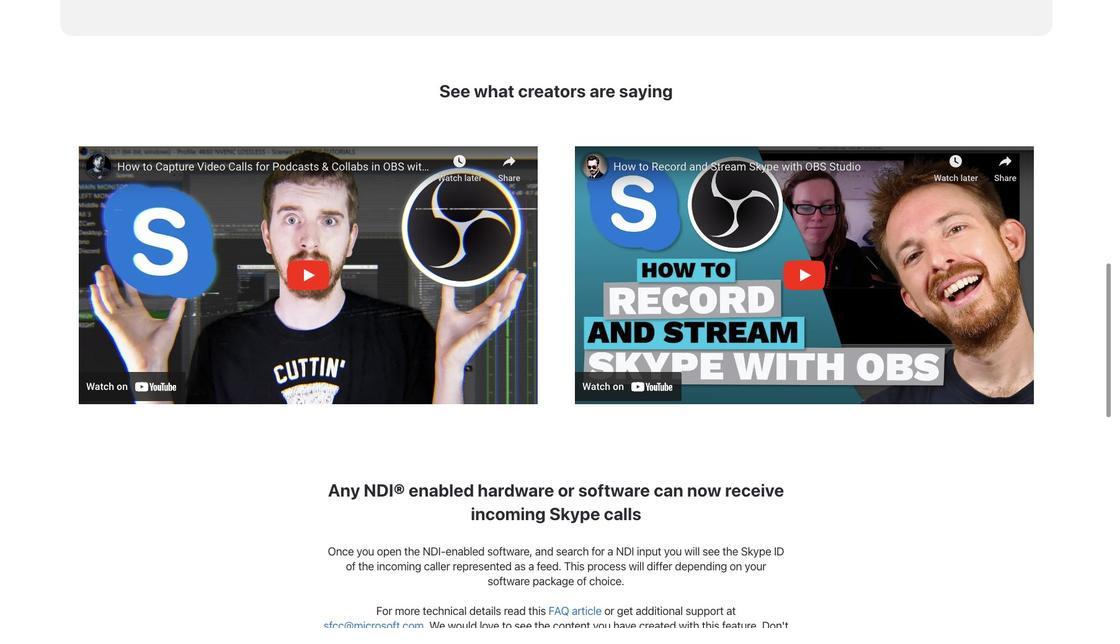 Task type: vqa. For each thing, say whether or not it's contained in the screenshot.
the Limited
no



Task type: locate. For each thing, give the bounding box(es) containing it.
and
[[535, 545, 554, 559]]

0 horizontal spatial incoming
[[377, 560, 421, 573]]

details
[[469, 605, 501, 618]]

ndi®
[[364, 480, 405, 501]]

skype up search
[[550, 504, 600, 524]]

you up differ
[[664, 545, 682, 559]]

1 horizontal spatial you
[[664, 545, 682, 559]]

caller
[[424, 560, 450, 573]]

you left "open" at the left bottom of the page
[[357, 545, 374, 559]]

incoming inside any ndi® enabled hardware or software can now receive incoming skype calls
[[471, 504, 546, 524]]

1 horizontal spatial of
[[577, 575, 587, 588]]

of
[[346, 560, 356, 573], [577, 575, 587, 588]]

enabled up the represented at the bottom left
[[446, 545, 485, 559]]

incoming down hardware
[[471, 504, 546, 524]]

1 vertical spatial will
[[629, 560, 644, 573]]

software down as
[[488, 575, 530, 588]]

will up the depending
[[685, 545, 700, 559]]

differ
[[647, 560, 673, 573]]

software inside any ndi® enabled hardware or software can now receive incoming skype calls
[[579, 480, 650, 501]]

software
[[579, 480, 650, 501], [488, 575, 530, 588]]

0 vertical spatial software
[[579, 480, 650, 501]]

0 horizontal spatial or
[[558, 480, 575, 501]]

incoming
[[471, 504, 546, 524], [377, 560, 421, 573]]

for
[[376, 605, 392, 618]]

support
[[686, 605, 724, 618]]

at
[[727, 605, 736, 618]]

skype
[[550, 504, 600, 524], [741, 545, 772, 559]]

1 vertical spatial software
[[488, 575, 530, 588]]

creators
[[518, 81, 586, 101]]

once
[[328, 545, 354, 559]]

receive
[[725, 480, 784, 501]]

0 horizontal spatial a
[[529, 560, 534, 573]]

1 horizontal spatial a
[[608, 545, 614, 559]]

of down this
[[577, 575, 587, 588]]

skype up your
[[741, 545, 772, 559]]

1 horizontal spatial incoming
[[471, 504, 546, 524]]

of down the 'once'
[[346, 560, 356, 573]]

a right for
[[608, 545, 614, 559]]

ndi-
[[423, 545, 446, 559]]

on
[[730, 560, 742, 573]]

software up calls
[[579, 480, 650, 501]]

0 vertical spatial enabled
[[409, 480, 474, 501]]

1 vertical spatial enabled
[[446, 545, 485, 559]]

0 vertical spatial a
[[608, 545, 614, 559]]

1 vertical spatial of
[[577, 575, 587, 588]]

calls
[[604, 504, 642, 524]]

incoming down "open" at the left bottom of the page
[[377, 560, 421, 573]]

0 horizontal spatial software
[[488, 575, 530, 588]]

0 vertical spatial or
[[558, 480, 575, 501]]

1 vertical spatial a
[[529, 560, 534, 573]]

input
[[637, 545, 662, 559]]

0 vertical spatial incoming
[[471, 504, 546, 524]]

1 horizontal spatial software
[[579, 480, 650, 501]]

enabled right ndi®
[[409, 480, 474, 501]]

1 horizontal spatial skype
[[741, 545, 772, 559]]

1 horizontal spatial the
[[404, 545, 420, 559]]

are
[[590, 81, 616, 101]]

see what creators are saying
[[439, 81, 673, 101]]

0 vertical spatial skype
[[550, 504, 600, 524]]

this
[[564, 560, 585, 573]]

search
[[556, 545, 589, 559]]

a
[[608, 545, 614, 559], [529, 560, 534, 573]]

will down the ndi
[[629, 560, 644, 573]]

the
[[404, 545, 420, 559], [723, 545, 739, 559], [358, 560, 374, 573]]

will
[[685, 545, 700, 559], [629, 560, 644, 573]]

0 horizontal spatial you
[[357, 545, 374, 559]]

faq
[[549, 605, 569, 618]]

or inside any ndi® enabled hardware or software can now receive incoming skype calls
[[558, 480, 575, 501]]

or right hardware
[[558, 480, 575, 501]]

1 you from the left
[[357, 545, 374, 559]]

0 horizontal spatial of
[[346, 560, 356, 573]]

enabled
[[409, 480, 474, 501], [446, 545, 485, 559]]

a right as
[[529, 560, 534, 573]]

software,
[[488, 545, 533, 559]]

1 vertical spatial or
[[605, 605, 615, 618]]

or left get
[[605, 605, 615, 618]]

process
[[588, 560, 626, 573]]

enabled inside once you open the ndi-enabled software, and search for a ndi input you will see the skype id of the incoming caller represented as a feed. this process will differ depending on your software package of choice.
[[446, 545, 485, 559]]

1 vertical spatial skype
[[741, 545, 772, 559]]

0 horizontal spatial the
[[358, 560, 374, 573]]

2 you from the left
[[664, 545, 682, 559]]

skype inside once you open the ndi-enabled software, and search for a ndi input you will see the skype id of the incoming caller represented as a feed. this process will differ depending on your software package of choice.
[[741, 545, 772, 559]]

your
[[745, 560, 767, 573]]

technical
[[423, 605, 467, 618]]

you
[[357, 545, 374, 559], [664, 545, 682, 559]]

1 vertical spatial incoming
[[377, 560, 421, 573]]

0 vertical spatial will
[[685, 545, 700, 559]]

0 horizontal spatial skype
[[550, 504, 600, 524]]

or
[[558, 480, 575, 501], [605, 605, 615, 618]]



Task type: describe. For each thing, give the bounding box(es) containing it.
depending
[[675, 560, 727, 573]]

for
[[592, 545, 605, 559]]

id
[[774, 545, 785, 559]]

feed.
[[537, 560, 562, 573]]

this
[[529, 605, 546, 618]]

represented
[[453, 560, 512, 573]]

see
[[439, 81, 470, 101]]

more
[[395, 605, 420, 618]]

0 vertical spatial of
[[346, 560, 356, 573]]

1 horizontal spatial or
[[605, 605, 615, 618]]

what
[[474, 81, 515, 101]]

article
[[572, 605, 602, 618]]

software inside once you open the ndi-enabled software, and search for a ndi input you will see the skype id of the incoming caller represented as a feed. this process will differ depending on your software package of choice.
[[488, 575, 530, 588]]

can
[[654, 480, 684, 501]]

hardware
[[478, 480, 554, 501]]

get
[[617, 605, 633, 618]]

saying
[[619, 81, 673, 101]]

now
[[687, 480, 722, 501]]

any
[[328, 480, 360, 501]]

2 horizontal spatial the
[[723, 545, 739, 559]]

0 horizontal spatial will
[[629, 560, 644, 573]]

faq article link
[[549, 605, 602, 618]]

ndi
[[616, 545, 634, 559]]

any ndi® enabled hardware or software can now receive incoming skype calls
[[328, 480, 784, 524]]

see
[[703, 545, 720, 559]]

once you open the ndi-enabled software, and search for a ndi input you will see the skype id of the incoming caller represented as a feed. this process will differ depending on your software package of choice.
[[328, 545, 785, 588]]

package
[[533, 575, 574, 588]]

as
[[515, 560, 526, 573]]

enabled inside any ndi® enabled hardware or software can now receive incoming skype calls
[[409, 480, 474, 501]]

1 horizontal spatial will
[[685, 545, 700, 559]]

choice.
[[590, 575, 625, 588]]

open
[[377, 545, 402, 559]]

for more technical details read this faq article or get additional support at
[[376, 605, 736, 618]]

incoming inside once you open the ndi-enabled software, and search for a ndi input you will see the skype id of the incoming caller represented as a feed. this process will differ depending on your software package of choice.
[[377, 560, 421, 573]]

read
[[504, 605, 526, 618]]

additional
[[636, 605, 683, 618]]

skype inside any ndi® enabled hardware or software can now receive incoming skype calls
[[550, 504, 600, 524]]



